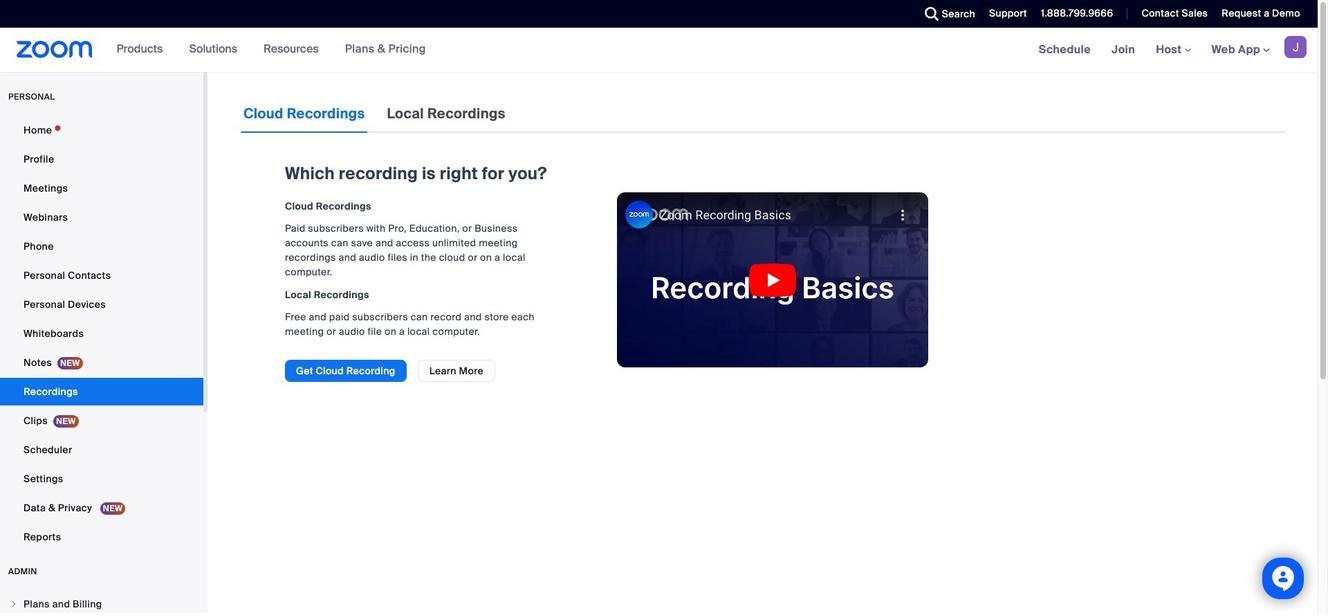 Task type: describe. For each thing, give the bounding box(es) containing it.
zoom logo image
[[17, 41, 92, 58]]

1 tab from the left
[[241, 94, 368, 133]]

product information navigation
[[106, 28, 437, 72]]

right image
[[10, 600, 18, 608]]

main content element
[[241, 94, 1285, 396]]

personal menu menu
[[0, 116, 203, 552]]



Task type: vqa. For each thing, say whether or not it's contained in the screenshot.
Decrease Indent icon
no



Task type: locate. For each thing, give the bounding box(es) containing it.
1 horizontal spatial tab
[[384, 94, 508, 133]]

tabs of recording tab list
[[241, 94, 508, 133]]

meetings navigation
[[1029, 28, 1318, 73]]

profile picture image
[[1285, 36, 1307, 58]]

banner
[[0, 28, 1318, 73]]

menu item
[[0, 591, 203, 613]]

tab
[[241, 94, 368, 133], [384, 94, 508, 133]]

2 tab from the left
[[384, 94, 508, 133]]

0 horizontal spatial tab
[[241, 94, 368, 133]]



